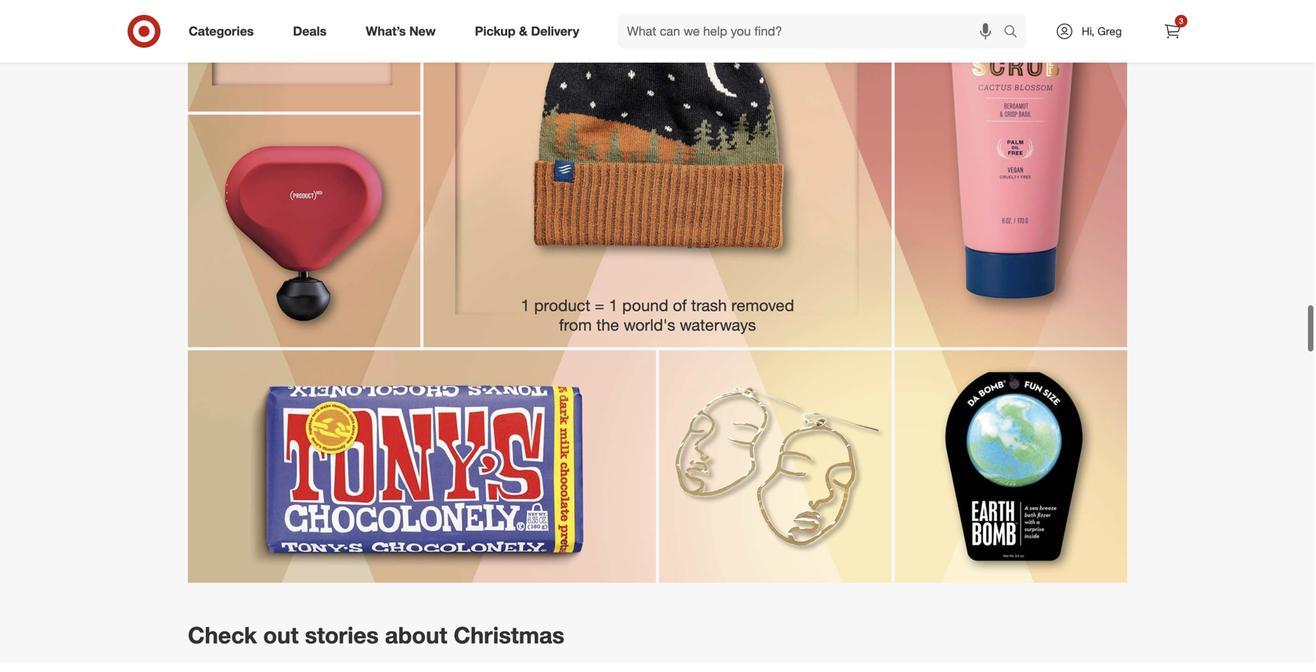 Task type: vqa. For each thing, say whether or not it's contained in the screenshot.
Philemon
no



Task type: describe. For each thing, give the bounding box(es) containing it.
What can we help you find? suggestions appear below search field
[[618, 14, 1008, 49]]

from
[[559, 315, 592, 335]]

that
[[252, 5, 281, 25]]

back.
[[320, 5, 361, 25]]

categories link
[[175, 14, 273, 49]]

what's new
[[366, 24, 436, 39]]

christmas
[[454, 621, 565, 649]]

3 link
[[1156, 14, 1190, 49]]

greg
[[1098, 24, 1122, 38]]

=
[[595, 296, 605, 315]]

check out stories about christmas
[[188, 621, 565, 649]]

of
[[673, 296, 687, 315]]

deals
[[293, 24, 327, 39]]

deals link
[[280, 14, 346, 49]]

pickup & delivery link
[[462, 14, 599, 49]]

about
[[385, 621, 447, 649]]

what's new link
[[353, 14, 455, 49]]

pound
[[622, 296, 669, 315]]

3
[[1179, 16, 1184, 26]]

new
[[409, 24, 436, 39]]

that give back.
[[247, 5, 361, 25]]

1 product = 1 pound of trash removed from the world's waterways
[[521, 296, 799, 335]]



Task type: locate. For each thing, give the bounding box(es) containing it.
1 horizontal spatial 1
[[609, 296, 618, 315]]

1 left product
[[521, 296, 530, 315]]

2 1 from the left
[[609, 296, 618, 315]]

search
[[997, 25, 1034, 40]]

out
[[263, 621, 299, 649]]

waterways
[[680, 315, 756, 335]]

hi, greg
[[1082, 24, 1122, 38]]

0 horizontal spatial 1
[[521, 296, 530, 315]]

pickup & delivery
[[475, 24, 579, 39]]

world's
[[624, 315, 676, 335]]

what's
[[366, 24, 406, 39]]

hi,
[[1082, 24, 1095, 38]]

delivery
[[531, 24, 579, 39]]

removed
[[732, 296, 795, 315]]

search button
[[997, 14, 1034, 52]]

pickup
[[475, 24, 516, 39]]

1
[[521, 296, 530, 315], [609, 296, 618, 315]]

&
[[519, 24, 528, 39]]

check
[[188, 621, 257, 649]]

give
[[285, 5, 316, 25]]

categories
[[189, 24, 254, 39]]

stories
[[305, 621, 379, 649]]

the
[[597, 315, 619, 335]]

product
[[534, 296, 591, 315]]

1 1 from the left
[[521, 296, 530, 315]]

trash
[[691, 296, 727, 315]]

1 right =
[[609, 296, 618, 315]]



